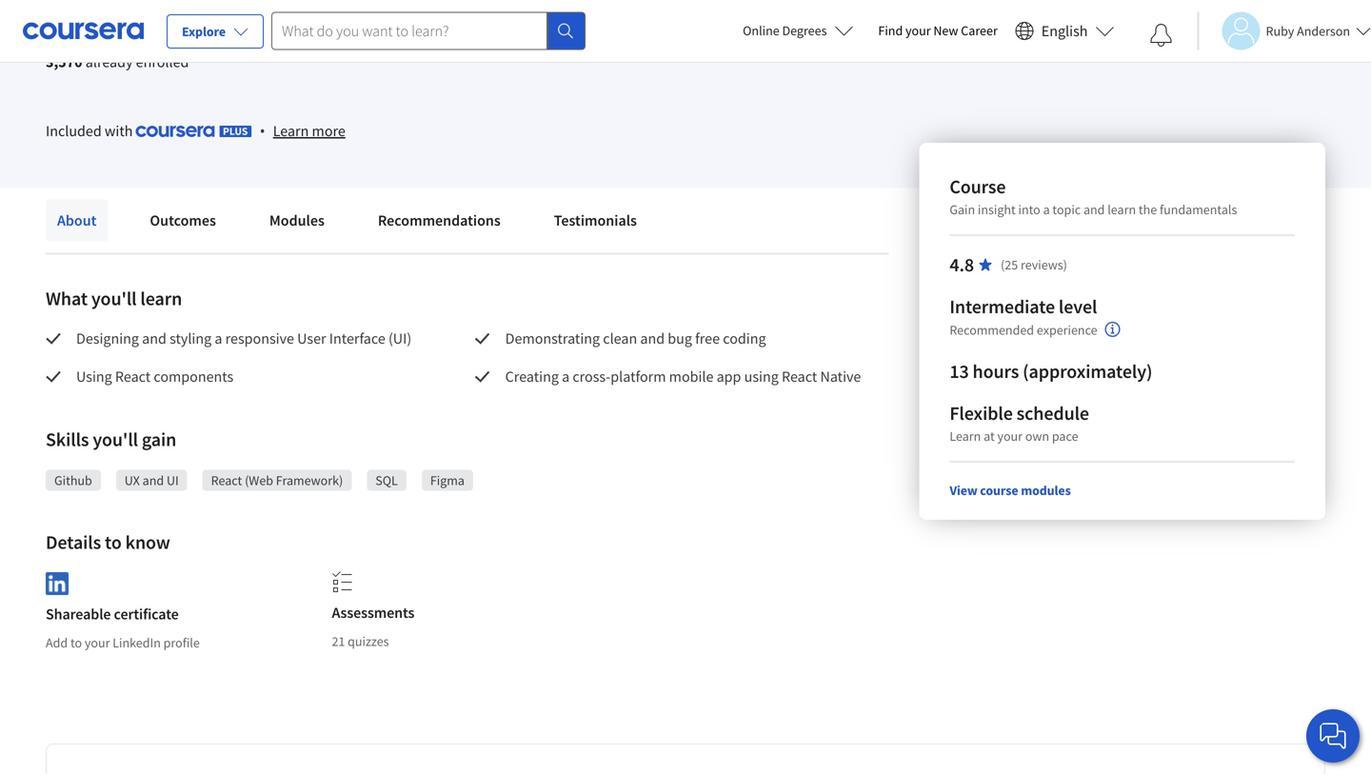 Task type: locate. For each thing, give the bounding box(es) containing it.
to left 'know'
[[105, 530, 122, 554]]

your right at at the bottom right of the page
[[997, 428, 1023, 445]]

components
[[154, 367, 234, 386]]

1 horizontal spatial 13
[[950, 359, 969, 383]]

learn inside flexible schedule learn at your own pace
[[950, 428, 981, 445]]

ui
[[167, 472, 179, 489]]

about
[[57, 211, 97, 230]]

more
[[312, 121, 345, 140]]

outcomes link
[[138, 199, 227, 241]]

1 horizontal spatial to
[[105, 530, 122, 554]]

skills you'll gain
[[46, 428, 176, 451]]

0 vertical spatial to
[[105, 530, 122, 554]]

learn right •
[[273, 121, 309, 140]]

and inside course gain insight into a topic and learn the fundamentals
[[1084, 201, 1105, 218]]

to
[[105, 530, 122, 554], [70, 634, 82, 652]]

into
[[1018, 201, 1041, 218]]

view
[[950, 482, 978, 499]]

13 inside button
[[145, 8, 157, 23]]

0 horizontal spatial react
[[115, 367, 151, 386]]

find your new career link
[[869, 19, 1007, 43]]

13 left hours
[[950, 359, 969, 383]]

•
[[260, 120, 265, 141]]

about link
[[46, 199, 108, 241]]

to right "add"
[[70, 634, 82, 652]]

english
[[1042, 21, 1088, 40]]

view course modules link
[[950, 482, 1071, 499]]

mobile
[[669, 367, 714, 386]]

ruby anderson button
[[1197, 12, 1371, 50]]

21
[[332, 633, 345, 650]]

learn up the styling
[[140, 287, 182, 310]]

modules link
[[258, 199, 336, 241]]

2 vertical spatial your
[[85, 634, 110, 652]]

course gain insight into a topic and learn the fundamentals
[[950, 175, 1237, 218]]

a inside course gain insight into a topic and learn the fundamentals
[[1043, 201, 1050, 218]]

What do you want to learn? text field
[[271, 12, 548, 50]]

free
[[695, 329, 720, 348]]

course
[[950, 175, 1006, 199]]

starts dec 13 button
[[46, 0, 200, 35]]

1 vertical spatial a
[[215, 329, 222, 348]]

anderson
[[1297, 22, 1350, 40]]

dec
[[123, 8, 142, 23]]

1 vertical spatial to
[[70, 634, 82, 652]]

add
[[46, 634, 68, 652]]

None search field
[[271, 12, 586, 50]]

modules
[[269, 211, 325, 230]]

1 horizontal spatial react
[[211, 472, 242, 489]]

recommended
[[950, 321, 1034, 338]]

a right "into"
[[1043, 201, 1050, 218]]

your
[[906, 22, 931, 39], [997, 428, 1023, 445], [85, 634, 110, 652]]

0 vertical spatial a
[[1043, 201, 1050, 218]]

1 horizontal spatial learn
[[950, 428, 981, 445]]

4.8
[[950, 253, 974, 277]]

1 vertical spatial learn
[[950, 428, 981, 445]]

financial aid available
[[216, 10, 341, 27]]

outcomes
[[150, 211, 216, 230]]

gain
[[142, 428, 176, 451]]

1 vertical spatial 13
[[950, 359, 969, 383]]

13
[[145, 8, 157, 23], [950, 359, 969, 383]]

coding
[[723, 329, 766, 348]]

0 vertical spatial 13
[[145, 8, 157, 23]]

assessments
[[332, 603, 415, 622]]

framework)
[[276, 472, 343, 489]]

react
[[115, 367, 151, 386], [782, 367, 817, 386], [211, 472, 242, 489]]

skills
[[46, 428, 89, 451]]

1 horizontal spatial learn
[[1108, 201, 1136, 218]]

and right the topic
[[1084, 201, 1105, 218]]

0 vertical spatial learn
[[1108, 201, 1136, 218]]

the
[[1139, 201, 1157, 218]]

your down shareable certificate
[[85, 634, 110, 652]]

0 horizontal spatial your
[[85, 634, 110, 652]]

online
[[743, 22, 780, 39]]

quizzes
[[348, 633, 389, 650]]

view course modules
[[950, 482, 1071, 499]]

designing
[[76, 329, 139, 348]]

a right the styling
[[215, 329, 222, 348]]

2 horizontal spatial react
[[782, 367, 817, 386]]

what you'll learn
[[46, 287, 182, 310]]

1 vertical spatial you'll
[[93, 428, 138, 451]]

your right the find
[[906, 22, 931, 39]]

starts
[[89, 8, 120, 23]]

0 horizontal spatial 13
[[145, 8, 157, 23]]

13 right dec
[[145, 8, 157, 23]]

a left cross-
[[562, 367, 570, 386]]

testimonials link
[[543, 199, 648, 241]]

learn
[[273, 121, 309, 140], [950, 428, 981, 445]]

1 horizontal spatial a
[[562, 367, 570, 386]]

3,570
[[46, 52, 82, 71]]

you'll left gain
[[93, 428, 138, 451]]

included with
[[46, 121, 136, 140]]

0 vertical spatial learn
[[273, 121, 309, 140]]

career
[[961, 22, 998, 39]]

flexible
[[950, 401, 1013, 425]]

0 vertical spatial you'll
[[91, 287, 137, 310]]

1 vertical spatial your
[[997, 428, 1023, 445]]

2 vertical spatial a
[[562, 367, 570, 386]]

and
[[1084, 201, 1105, 218], [142, 329, 167, 348], [640, 329, 665, 348], [143, 472, 164, 489]]

2 horizontal spatial a
[[1043, 201, 1050, 218]]

learn left the
[[1108, 201, 1136, 218]]

0 horizontal spatial a
[[215, 329, 222, 348]]

explore button
[[167, 14, 264, 49]]

learn inside • learn more
[[273, 121, 309, 140]]

online degrees button
[[728, 10, 869, 51]]

0 horizontal spatial to
[[70, 634, 82, 652]]

you'll
[[91, 287, 137, 310], [93, 428, 138, 451]]

2 horizontal spatial your
[[997, 428, 1023, 445]]

reviews)
[[1021, 256, 1067, 273]]

find your new career
[[878, 22, 998, 39]]

learn left at at the bottom right of the page
[[950, 428, 981, 445]]

react (web framework)
[[211, 472, 343, 489]]

0 horizontal spatial learn
[[140, 287, 182, 310]]

and left ui
[[143, 472, 164, 489]]

1 horizontal spatial your
[[906, 22, 931, 39]]

0 horizontal spatial learn
[[273, 121, 309, 140]]

you'll up designing
[[91, 287, 137, 310]]

interface
[[329, 329, 385, 348]]

degrees
[[782, 22, 827, 39]]

own
[[1025, 428, 1049, 445]]

user
[[297, 329, 326, 348]]

app
[[717, 367, 741, 386]]



Task type: describe. For each thing, give the bounding box(es) containing it.
using react components
[[76, 367, 237, 386]]

using
[[744, 367, 779, 386]]

you'll for what
[[91, 287, 137, 310]]

at
[[984, 428, 995, 445]]

ux
[[125, 472, 140, 489]]

(25
[[1001, 256, 1018, 273]]

1 vertical spatial learn
[[140, 287, 182, 310]]

know
[[125, 530, 170, 554]]

3,570 already enrolled
[[46, 52, 189, 71]]

intermediate level
[[950, 295, 1097, 319]]

available
[[290, 10, 341, 27]]

pace
[[1052, 428, 1078, 445]]

learn more link
[[273, 119, 345, 142]]

sql
[[375, 472, 398, 489]]

fundamentals
[[1160, 201, 1237, 218]]

and left bug
[[640, 329, 665, 348]]

find
[[878, 22, 903, 39]]

add to your linkedin profile
[[46, 634, 200, 652]]

styling
[[170, 329, 212, 348]]

recommendations link
[[366, 199, 512, 241]]

chat with us image
[[1318, 721, 1348, 751]]

english button
[[1007, 0, 1122, 62]]

to for your
[[70, 634, 82, 652]]

schedule
[[1017, 401, 1089, 425]]

using
[[76, 367, 112, 386]]

you'll for skills
[[93, 428, 138, 451]]

show notifications image
[[1150, 24, 1173, 47]]

native
[[820, 367, 861, 386]]

coursera image
[[23, 15, 144, 46]]

github
[[54, 472, 92, 489]]

your inside flexible schedule learn at your own pace
[[997, 428, 1023, 445]]

certificate
[[114, 605, 179, 624]]

platform
[[611, 367, 666, 386]]

modules
[[1021, 482, 1071, 499]]

linkedin
[[113, 634, 161, 652]]

to for know
[[105, 530, 122, 554]]

details to know
[[46, 530, 170, 554]]

gain
[[950, 201, 975, 218]]

bug
[[668, 329, 692, 348]]

responsive
[[225, 329, 294, 348]]

hours
[[973, 359, 1019, 383]]

demonstrating
[[505, 329, 600, 348]]

insight
[[978, 201, 1016, 218]]

clean
[[603, 329, 637, 348]]

information about difficulty level pre-requisites. image
[[1105, 322, 1120, 337]]

21 quizzes
[[332, 633, 389, 650]]

topic
[[1053, 201, 1081, 218]]

and left the styling
[[142, 329, 167, 348]]

shareable certificate
[[46, 605, 179, 624]]

profile
[[163, 634, 200, 652]]

creating a cross-platform mobile app using react native
[[505, 367, 861, 386]]

experience
[[1037, 321, 1098, 338]]

ruby
[[1266, 22, 1294, 40]]

(ui)
[[388, 329, 412, 348]]

13 hours (approximately)
[[950, 359, 1153, 383]]

recommendations
[[378, 211, 501, 230]]

intermediate
[[950, 295, 1055, 319]]

shareable
[[46, 605, 111, 624]]

cross-
[[573, 367, 611, 386]]

starts dec 13
[[89, 8, 157, 23]]

included
[[46, 121, 102, 140]]

(25 reviews)
[[1001, 256, 1067, 273]]

new
[[934, 22, 958, 39]]

coursera plus image
[[136, 126, 252, 137]]

figma
[[430, 472, 465, 489]]

demonstrating clean and bug free coding
[[505, 329, 769, 348]]

online degrees
[[743, 22, 827, 39]]

explore
[[182, 23, 226, 40]]

details
[[46, 530, 101, 554]]

ux and ui
[[125, 472, 179, 489]]

what
[[46, 287, 88, 310]]

learn inside course gain insight into a topic and learn the fundamentals
[[1108, 201, 1136, 218]]

(web
[[245, 472, 273, 489]]

0 vertical spatial your
[[906, 22, 931, 39]]

already
[[85, 52, 133, 71]]

financial
[[216, 10, 266, 27]]

flexible schedule learn at your own pace
[[950, 401, 1089, 445]]

(approximately)
[[1023, 359, 1153, 383]]

designing and styling a responsive user interface (ui)
[[76, 329, 415, 348]]

financial aid available button
[[216, 10, 341, 27]]

aid
[[269, 10, 287, 27]]



Task type: vqa. For each thing, say whether or not it's contained in the screenshot.
demonstrating at the top of the page
yes



